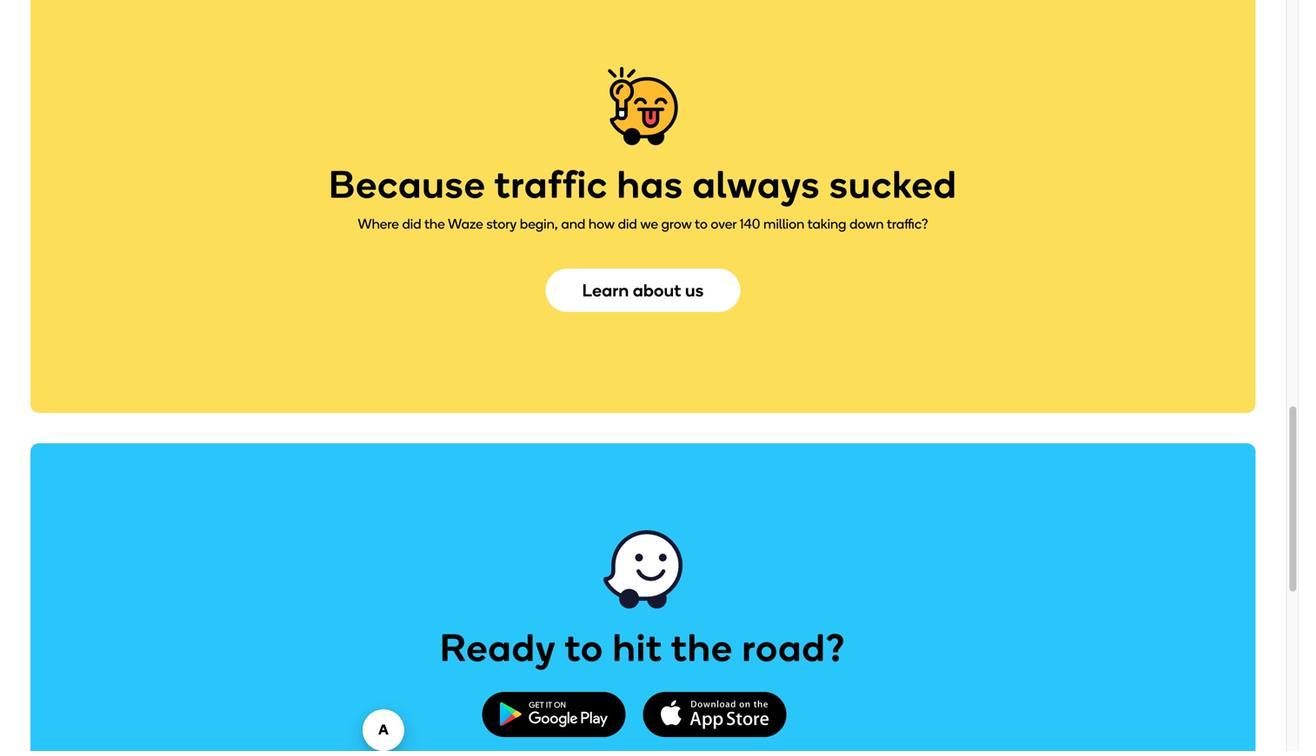Task type: vqa. For each thing, say whether or not it's contained in the screenshot.
the leftmost to
yes



Task type: locate. For each thing, give the bounding box(es) containing it.
the inside because traffic has always sucked where did the waze story begin, and how did we grow to over 140 million taking down traffic?
[[424, 216, 445, 232]]

did
[[402, 216, 421, 232], [618, 216, 637, 232]]

where
[[358, 216, 399, 232]]

did right where
[[402, 216, 421, 232]]

did left we
[[618, 216, 637, 232]]

1 did from the left
[[402, 216, 421, 232]]

1 horizontal spatial to
[[695, 216, 708, 232]]

to
[[695, 216, 708, 232], [565, 625, 604, 671]]

1 vertical spatial to
[[565, 625, 604, 671]]

learn about us link
[[546, 269, 740, 312]]

0 vertical spatial the
[[424, 216, 445, 232]]

to left over
[[695, 216, 708, 232]]

the right hit
[[671, 625, 733, 671]]

1 horizontal spatial did
[[618, 216, 637, 232]]

traffic?
[[887, 216, 928, 232]]

0 horizontal spatial to
[[565, 625, 604, 671]]

1 vertical spatial the
[[671, 625, 733, 671]]

ready to hit the road?
[[440, 625, 846, 671]]

hit
[[613, 625, 663, 671]]

the left waze
[[424, 216, 445, 232]]

ready
[[440, 625, 556, 671]]

to inside because traffic has always sucked where did the waze story begin, and how did we grow to over 140 million taking down traffic?
[[695, 216, 708, 232]]

story
[[486, 216, 517, 232]]

to left hit
[[565, 625, 604, 671]]

grow
[[661, 216, 692, 232]]

learn
[[582, 280, 629, 301]]

0 horizontal spatial did
[[402, 216, 421, 232]]

0 horizontal spatial the
[[424, 216, 445, 232]]

road?
[[742, 625, 846, 671]]

begin,
[[520, 216, 558, 232]]

million
[[764, 216, 805, 232]]

0 vertical spatial to
[[695, 216, 708, 232]]

we
[[640, 216, 658, 232]]

the
[[424, 216, 445, 232], [671, 625, 733, 671]]



Task type: describe. For each thing, give the bounding box(es) containing it.
learn about us
[[582, 280, 704, 301]]

and
[[561, 216, 586, 232]]

2 did from the left
[[618, 216, 637, 232]]

how
[[589, 216, 615, 232]]

taking
[[808, 216, 847, 232]]

us
[[685, 280, 704, 301]]

down
[[850, 216, 884, 232]]

traffic
[[495, 161, 608, 207]]

1 horizontal spatial the
[[671, 625, 733, 671]]

always
[[693, 161, 820, 207]]

over
[[711, 216, 737, 232]]

because
[[329, 161, 486, 207]]

has
[[617, 161, 684, 207]]

sucked
[[830, 161, 957, 207]]

140
[[740, 216, 760, 232]]

about
[[633, 280, 681, 301]]

because traffic has always sucked where did the waze story begin, and how did we grow to over 140 million taking down traffic?
[[329, 161, 957, 232]]

waze
[[448, 216, 483, 232]]



